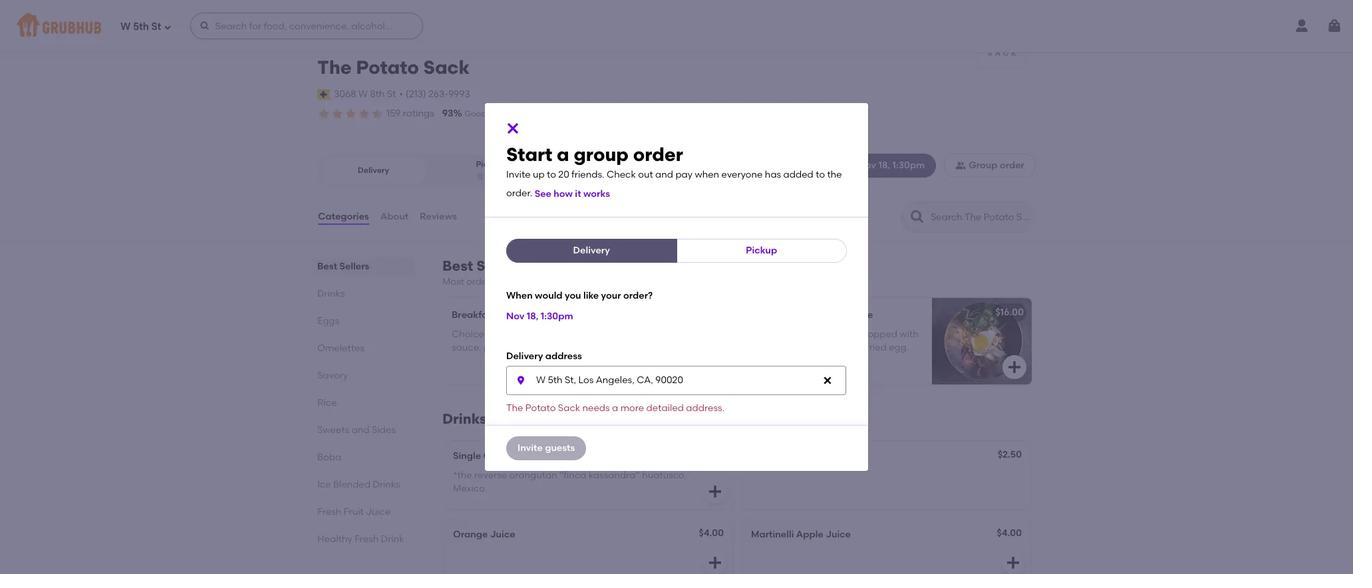 Task type: locate. For each thing, give the bounding box(es) containing it.
drinks
[[317, 288, 345, 299], [443, 411, 487, 427], [373, 479, 400, 490]]

side. down scrambled
[[575, 342, 596, 353]]

and
[[655, 169, 673, 181], [827, 342, 845, 353], [352, 425, 370, 436]]

rice right fried on the right of the page
[[853, 310, 873, 321]]

orange
[[453, 529, 488, 540]]

0 vertical spatial on
[[505, 276, 516, 287]]

2 vertical spatial drinks
[[373, 479, 400, 490]]

1 horizontal spatial 18,
[[879, 160, 890, 171]]

1 horizontal spatial sack
[[558, 403, 580, 414]]

0 vertical spatial the
[[827, 169, 842, 181]]

1 vertical spatial 18,
[[527, 311, 539, 322]]

20
[[559, 169, 569, 181]]

the up 3068
[[317, 56, 352, 79]]

meat,
[[498, 328, 524, 340]]

1 horizontal spatial drinks
[[373, 479, 400, 490]]

1 vertical spatial sack
[[558, 403, 580, 414]]

invite up order.
[[506, 169, 531, 181]]

0 vertical spatial drinks
[[317, 288, 345, 299]]

delivery down meat,
[[506, 351, 543, 362]]

a up 20
[[557, 143, 569, 166]]

1 horizontal spatial $4.00
[[997, 528, 1022, 539]]

1 horizontal spatial the
[[827, 169, 842, 181]]

reverse
[[474, 470, 507, 481]]

the inside "start a group order invite up to 20 friends. check out and pay when everyone has added to the order."
[[827, 169, 842, 181]]

0 horizontal spatial $4.00
[[699, 528, 724, 539]]

bacon
[[796, 310, 826, 321]]

and right out
[[655, 169, 673, 181]]

0 vertical spatial potato
[[356, 56, 419, 79]]

fresh left drink
[[355, 534, 379, 545]]

sellers inside the best sellers most ordered on grubhub
[[477, 258, 523, 274]]

pickup up 0.9
[[476, 160, 503, 169]]

1:30pm left people icon
[[893, 160, 925, 171]]

1 horizontal spatial nov
[[858, 160, 876, 171]]

0 vertical spatial the
[[317, 56, 352, 79]]

2 horizontal spatial delivery
[[573, 245, 610, 256]]

when
[[695, 169, 719, 181]]

0 horizontal spatial with
[[631, 342, 650, 353]]

sellers for best sellers
[[340, 261, 369, 272]]

guests
[[545, 443, 575, 454]]

0.9
[[478, 171, 489, 181]]

0 vertical spatial pickup
[[476, 160, 503, 169]]

0 horizontal spatial and
[[352, 425, 370, 436]]

0 horizontal spatial the
[[317, 56, 352, 79]]

0 horizontal spatial the
[[558, 342, 573, 353]]

3068
[[334, 88, 356, 100]]

to
[[547, 169, 556, 181], [816, 169, 825, 181]]

0 horizontal spatial potato
[[356, 56, 419, 79]]

a inside "start a group order invite up to 20 friends. check out and pay when everyone has added to the order."
[[557, 143, 569, 166]]

bacon, jalapenos, onions topped with pickled jalapeno and soft fried egg.
[[750, 328, 919, 353]]

1 horizontal spatial order
[[1000, 160, 1025, 171]]

side.
[[575, 342, 596, 353], [696, 342, 717, 353]]

1 horizontal spatial pickup
[[746, 245, 777, 256]]

best up most
[[443, 258, 473, 274]]

nov 18, 1:30pm up cheese,
[[506, 311, 573, 322]]

1 $4.00 from the left
[[699, 528, 724, 539]]

the up single origin house drip
[[506, 403, 523, 414]]

sack for the potato sack
[[424, 56, 470, 79]]

1 vertical spatial st
[[387, 88, 396, 100]]

0 vertical spatial and
[[655, 169, 673, 181]]

0 vertical spatial with
[[900, 328, 919, 340]]

sellers inside tab
[[340, 261, 369, 272]]

0 horizontal spatial delivery
[[358, 166, 389, 175]]

sweets and sides tab
[[317, 423, 411, 437]]

pickup inside option group
[[476, 160, 503, 169]]

reviews
[[420, 211, 457, 222]]

pickup inside button
[[746, 245, 777, 256]]

0 horizontal spatial to
[[547, 169, 556, 181]]

0 vertical spatial a
[[557, 143, 569, 166]]

drinks right blended
[[373, 479, 400, 490]]

st right "5th"
[[151, 20, 161, 32]]

on down cheese,
[[544, 342, 556, 353]]

w
[[120, 20, 131, 32], [359, 88, 368, 100]]

0 vertical spatial nov
[[858, 160, 876, 171]]

invite guests button
[[506, 437, 586, 461]]

sellers up drinks tab
[[340, 261, 369, 272]]

1 horizontal spatial 1:30pm
[[893, 160, 925, 171]]

1 vertical spatial of
[[685, 342, 694, 353]]

1 horizontal spatial rice
[[853, 310, 873, 321]]

svg image inside main navigation navigation
[[164, 23, 172, 31]]

w inside main navigation navigation
[[120, 20, 131, 32]]

$16.00
[[996, 307, 1024, 318]]

juice
[[366, 506, 391, 518], [490, 529, 515, 540], [826, 529, 851, 540]]

mexico
[[453, 483, 485, 494]]

1 vertical spatial the
[[558, 342, 573, 353]]

0 horizontal spatial on
[[505, 276, 516, 287]]

2 vertical spatial and
[[352, 425, 370, 436]]

choice of meat, cheese, scrambled eggs, tater tots, cheese sauce, pico de gallo on the side. served with choice of side.
[[452, 328, 719, 353]]

search icon image
[[910, 209, 926, 225]]

boba tab
[[317, 451, 411, 465]]

1 horizontal spatial best
[[443, 258, 473, 274]]

grubhub
[[518, 276, 559, 287]]

(213)
[[406, 88, 426, 100]]

see how it works button
[[535, 182, 610, 206]]

fried
[[866, 342, 887, 353]]

choice
[[452, 328, 484, 340]]

invite left drip
[[518, 443, 543, 454]]

best inside the best sellers most ordered on grubhub
[[443, 258, 473, 274]]

and left the sides at the bottom of the page
[[352, 425, 370, 436]]

on inside the best sellers most ordered on grubhub
[[505, 276, 516, 287]]

0 vertical spatial fresh
[[317, 506, 342, 518]]

*the
[[453, 470, 472, 481]]

0 horizontal spatial best
[[317, 261, 337, 272]]

0 vertical spatial delivery
[[358, 166, 389, 175]]

rice down savory on the bottom left of page
[[317, 397, 337, 409]]

1 vertical spatial with
[[631, 342, 650, 353]]

about
[[380, 211, 409, 222]]

1 horizontal spatial of
[[685, 342, 694, 353]]

1 horizontal spatial nov 18, 1:30pm button
[[834, 154, 936, 178]]

sack
[[424, 56, 470, 79], [558, 403, 580, 414]]

1 horizontal spatial nov 18, 1:30pm
[[858, 160, 925, 171]]

$4.00
[[699, 528, 724, 539], [997, 528, 1022, 539]]

• (213) 263-9993
[[399, 88, 470, 100]]

w left "5th"
[[120, 20, 131, 32]]

best sellers
[[317, 261, 369, 272]]

de
[[506, 342, 517, 353]]

pickup 0.9
[[476, 160, 503, 181]]

nov
[[858, 160, 876, 171], [506, 311, 525, 322]]

order up out
[[633, 143, 683, 166]]

0 horizontal spatial nov 18, 1:30pm button
[[506, 305, 573, 329]]

3068 w 8th st button
[[334, 87, 397, 102]]

option group
[[317, 154, 546, 188]]

categories
[[318, 211, 369, 222]]

pickup up jalapeno
[[746, 245, 777, 256]]

0 horizontal spatial sellers
[[340, 261, 369, 272]]

rice
[[853, 310, 873, 321], [317, 397, 337, 409]]

1 horizontal spatial side.
[[696, 342, 717, 353]]

the down cheese,
[[558, 342, 573, 353]]

delivery
[[358, 166, 389, 175], [573, 245, 610, 256], [506, 351, 543, 362]]

fresh fruit juice tab
[[317, 505, 411, 519]]

1 vertical spatial pickup
[[746, 245, 777, 256]]

st inside button
[[387, 88, 396, 100]]

and inside bacon, jalapenos, onions topped with pickled jalapeno and soft fried egg.
[[827, 342, 845, 353]]

2 horizontal spatial drinks
[[443, 411, 487, 427]]

order
[[633, 143, 683, 166], [1000, 160, 1025, 171]]

0 horizontal spatial order
[[633, 143, 683, 166]]

1 vertical spatial 1:30pm
[[541, 311, 573, 322]]

delivery inside button
[[573, 245, 610, 256]]

fresh left the fruit
[[317, 506, 342, 518]]

the potato sack needs a more detailed address.
[[506, 403, 725, 414]]

drinks up single
[[443, 411, 487, 427]]

a
[[557, 143, 569, 166], [612, 403, 618, 414]]

main navigation navigation
[[0, 0, 1353, 52]]

of
[[486, 328, 495, 340], [685, 342, 694, 353]]

1 vertical spatial on
[[544, 342, 556, 353]]

delivery up about
[[358, 166, 389, 175]]

best up drinks tab
[[317, 261, 337, 272]]

18,
[[879, 160, 890, 171], [527, 311, 539, 322]]

order.
[[506, 188, 533, 199]]

of down 'cheese'
[[685, 342, 694, 353]]

with up egg.
[[900, 328, 919, 340]]

drinks tab
[[317, 287, 411, 301]]

potato up 8th
[[356, 56, 419, 79]]

group
[[969, 160, 998, 171]]

burrito
[[498, 310, 529, 321]]

juice inside 'tab'
[[366, 506, 391, 518]]

the right 'added'
[[827, 169, 842, 181]]

263-
[[429, 88, 448, 100]]

drink
[[381, 534, 404, 545]]

juice right apple
[[826, 529, 851, 540]]

1 horizontal spatial st
[[387, 88, 396, 100]]

1 horizontal spatial and
[[655, 169, 673, 181]]

check
[[607, 169, 636, 181]]

scrambled
[[563, 328, 612, 340]]

0 horizontal spatial w
[[120, 20, 131, 32]]

0 horizontal spatial fresh
[[317, 506, 342, 518]]

st left •
[[387, 88, 396, 100]]

0 vertical spatial st
[[151, 20, 161, 32]]

1 horizontal spatial juice
[[490, 529, 515, 540]]

a left 'more'
[[612, 403, 618, 414]]

on inside the choice of meat, cheese, scrambled eggs, tater tots, cheese sauce, pico de gallo on the side. served with choice of side.
[[544, 342, 556, 353]]

to left 20
[[547, 169, 556, 181]]

w 5th st
[[120, 20, 161, 32]]

2 side. from the left
[[696, 342, 717, 353]]

$4.00 for orange juice
[[699, 528, 724, 539]]

0 horizontal spatial 18,
[[527, 311, 539, 322]]

most
[[443, 276, 464, 287]]

0 horizontal spatial side.
[[575, 342, 596, 353]]

1 vertical spatial potato
[[526, 403, 556, 414]]

and inside tab
[[352, 425, 370, 436]]

1 horizontal spatial sellers
[[477, 258, 523, 274]]

orangutan
[[509, 470, 557, 481]]

of up the pico
[[486, 328, 495, 340]]

and down onions
[[827, 342, 845, 353]]

2 vertical spatial delivery
[[506, 351, 543, 362]]

0 vertical spatial 1:30pm
[[893, 160, 925, 171]]

1 vertical spatial rice
[[317, 397, 337, 409]]

1 horizontal spatial on
[[544, 342, 556, 353]]

0 horizontal spatial rice
[[317, 397, 337, 409]]

0 horizontal spatial nov 18, 1:30pm
[[506, 311, 573, 322]]

9993
[[448, 88, 470, 100]]

sweets and sides
[[317, 425, 396, 436]]

1:30pm
[[893, 160, 925, 171], [541, 311, 573, 322]]

1 vertical spatial and
[[827, 342, 845, 353]]

fried
[[828, 310, 851, 321]]

nov 18, 1:30pm button up search icon
[[834, 154, 936, 178]]

0 horizontal spatial a
[[557, 143, 569, 166]]

1 vertical spatial invite
[[518, 443, 543, 454]]

0 horizontal spatial juice
[[366, 506, 391, 518]]

1 vertical spatial w
[[359, 88, 368, 100]]

delivery up like
[[573, 245, 610, 256]]

1 horizontal spatial potato
[[526, 403, 556, 414]]

nov 18, 1:30pm inside "button"
[[858, 160, 925, 171]]

2 horizontal spatial juice
[[826, 529, 851, 540]]

nov 18, 1:30pm button down the would
[[506, 305, 573, 329]]

1 horizontal spatial with
[[900, 328, 919, 340]]

it
[[575, 188, 581, 199]]

sack up 263-
[[424, 56, 470, 79]]

sellers up ordered on the left of page
[[477, 258, 523, 274]]

healthy
[[317, 534, 352, 545]]

1 horizontal spatial delivery
[[506, 351, 543, 362]]

1 vertical spatial the
[[506, 403, 523, 414]]

w left 8th
[[359, 88, 368, 100]]

best
[[443, 258, 473, 274], [317, 261, 337, 272]]

$2.50 button
[[743, 442, 1031, 509]]

1 vertical spatial drinks
[[443, 411, 487, 427]]

0 vertical spatial sack
[[424, 56, 470, 79]]

0 vertical spatial nov 18, 1:30pm
[[858, 160, 925, 171]]

jalapeno bacon fried rice image
[[932, 298, 1032, 385]]

fresh inside tab
[[355, 534, 379, 545]]

pickup
[[476, 160, 503, 169], [746, 245, 777, 256]]

best for best sellers most ordered on grubhub
[[443, 258, 473, 274]]

1 vertical spatial a
[[612, 403, 618, 414]]

0 vertical spatial invite
[[506, 169, 531, 181]]

tater
[[641, 328, 663, 340]]

fresh
[[317, 506, 342, 518], [355, 534, 379, 545]]

0 horizontal spatial pickup
[[476, 160, 503, 169]]

reviews button
[[419, 193, 458, 241]]

best inside tab
[[317, 261, 337, 272]]

pickup for pickup 0.9
[[476, 160, 503, 169]]

1 vertical spatial fresh
[[355, 534, 379, 545]]

1 horizontal spatial the
[[506, 403, 523, 414]]

juice right the fruit
[[366, 506, 391, 518]]

svg image
[[164, 23, 172, 31], [516, 375, 526, 386], [822, 375, 833, 386], [707, 484, 723, 500]]

side. down 'cheese'
[[696, 342, 717, 353]]

gallo
[[520, 342, 542, 353]]

1 vertical spatial delivery
[[573, 245, 610, 256]]

sack left needs at the bottom of page
[[558, 403, 580, 414]]

star icon image
[[317, 107, 331, 120], [331, 107, 344, 120], [344, 107, 357, 120], [357, 107, 371, 120], [371, 107, 384, 120], [371, 107, 384, 120]]

delivery for delivery button
[[573, 245, 610, 256]]

1:30pm up cheese,
[[541, 311, 573, 322]]

2 $4.00 from the left
[[997, 528, 1022, 539]]

savory tab
[[317, 369, 411, 383]]

subscription pass image
[[317, 89, 331, 100]]

svg image
[[1327, 18, 1343, 34], [200, 21, 211, 31], [505, 120, 521, 136], [1007, 360, 1023, 376], [707, 555, 723, 571], [1005, 555, 1021, 571]]

rice tab
[[317, 396, 411, 410]]

to right 'added'
[[816, 169, 825, 181]]

the for the potato sack needs a more detailed address.
[[506, 403, 523, 414]]

pickup for pickup
[[746, 245, 777, 256]]

with down tater
[[631, 342, 650, 353]]

order right group
[[1000, 160, 1025, 171]]

drinks up 'eggs'
[[317, 288, 345, 299]]

0 vertical spatial of
[[486, 328, 495, 340]]

juice right orange
[[490, 529, 515, 540]]

huatusco,
[[642, 470, 687, 481]]

best sellers tab
[[317, 260, 411, 274]]

nov 18, 1:30pm up search icon
[[858, 160, 925, 171]]

0 horizontal spatial st
[[151, 20, 161, 32]]

potato up invite guests
[[526, 403, 556, 414]]

0 vertical spatial w
[[120, 20, 131, 32]]

on up when at left bottom
[[505, 276, 516, 287]]

orange juice
[[453, 529, 515, 540]]



Task type: describe. For each thing, give the bounding box(es) containing it.
ice
[[317, 479, 331, 490]]

needs
[[583, 403, 610, 414]]

sides
[[372, 425, 396, 436]]

best sellers most ordered on grubhub
[[443, 258, 559, 287]]

potato for the potato sack needs a more detailed address.
[[526, 403, 556, 414]]

juice for fresh fruit juice
[[366, 506, 391, 518]]

added
[[784, 169, 814, 181]]

martinelli
[[751, 529, 794, 540]]

tots,
[[665, 328, 685, 340]]

invite inside button
[[518, 443, 543, 454]]

see how it works
[[535, 188, 610, 199]]

0 vertical spatial nov 18, 1:30pm button
[[834, 154, 936, 178]]

best for best sellers
[[317, 261, 337, 272]]

apple
[[796, 529, 824, 540]]

bacon,
[[750, 328, 781, 340]]

and inside "start a group order invite up to 20 friends. check out and pay when everyone has added to the order."
[[655, 169, 673, 181]]

sellers for best sellers most ordered on grubhub
[[477, 258, 523, 274]]

159
[[387, 108, 401, 119]]

everyone
[[722, 169, 763, 181]]

eggs
[[317, 315, 339, 327]]

"finca
[[560, 470, 587, 481]]

ice blended drinks
[[317, 479, 400, 490]]

jalapeno
[[750, 310, 794, 321]]

$4.00 for martinelli apple juice
[[997, 528, 1022, 539]]

single
[[453, 451, 481, 462]]

(213) 263-9993 button
[[406, 88, 470, 101]]

how
[[554, 188, 573, 199]]

omelettes
[[317, 343, 365, 354]]

origin
[[483, 451, 512, 462]]

categories button
[[317, 193, 370, 241]]

delivery address
[[506, 351, 582, 362]]

delivery for delivery address
[[506, 351, 543, 362]]

fresh fruit juice
[[317, 506, 391, 518]]

2 to from the left
[[816, 169, 825, 181]]

3068 w 8th st
[[334, 88, 396, 100]]

ice blended drinks tab
[[317, 478, 411, 492]]

pico
[[484, 342, 504, 353]]

the potato sack logo image
[[979, 21, 1025, 68]]

$2.50
[[998, 449, 1022, 461]]

you
[[565, 290, 581, 301]]

0 horizontal spatial of
[[486, 328, 495, 340]]

more
[[621, 403, 644, 414]]

the inside the choice of meat, cheese, scrambled eggs, tater tots, cheese sauce, pico de gallo on the side. served with choice of side.
[[558, 342, 573, 353]]

choice
[[653, 342, 683, 353]]

cheese,
[[526, 328, 561, 340]]

juice for martinelli apple juice
[[826, 529, 851, 540]]

good
[[465, 109, 486, 118]]

sack for the potato sack needs a more detailed address.
[[558, 403, 580, 414]]

order inside group order button
[[1000, 160, 1025, 171]]

pickup button
[[676, 239, 847, 263]]

served
[[598, 342, 629, 353]]

0 horizontal spatial drinks
[[317, 288, 345, 299]]

out
[[638, 169, 653, 181]]

single origin house drip
[[453, 451, 564, 462]]

fresh inside 'tab'
[[317, 506, 342, 518]]

group order button
[[944, 154, 1036, 178]]

group
[[574, 143, 629, 166]]

boba
[[317, 452, 341, 463]]

group order
[[969, 160, 1025, 171]]

0 horizontal spatial nov
[[506, 311, 525, 322]]

start
[[506, 143, 553, 166]]

the potato sack
[[317, 56, 470, 79]]

the for the potato sack
[[317, 56, 352, 79]]

Search The Potato Sack search field
[[930, 211, 1031, 224]]

breakfast
[[452, 310, 496, 321]]

detailed
[[647, 403, 684, 414]]

like
[[584, 290, 599, 301]]

soft
[[847, 342, 864, 353]]

invite guests
[[518, 443, 575, 454]]

1 horizontal spatial a
[[612, 403, 618, 414]]

see
[[535, 188, 552, 199]]

1 vertical spatial nov 18, 1:30pm button
[[506, 305, 573, 329]]

potato for the potato sack
[[356, 56, 419, 79]]

option group containing pickup
[[317, 154, 546, 188]]

would
[[535, 290, 563, 301]]

healthy fresh drink
[[317, 534, 404, 545]]

invite inside "start a group order invite up to 20 friends. check out and pay when everyone has added to the order."
[[506, 169, 531, 181]]

up
[[533, 169, 545, 181]]

omelettes tab
[[317, 341, 411, 355]]

cheese
[[687, 328, 719, 340]]

your
[[601, 290, 621, 301]]

house
[[514, 451, 542, 462]]

drip
[[545, 451, 564, 462]]

0 vertical spatial rice
[[853, 310, 873, 321]]

w inside button
[[359, 88, 368, 100]]

159 ratings
[[387, 108, 434, 119]]

with inside the choice of meat, cheese, scrambled eggs, tater tots, cheese sauce, pico de gallo on the side. served with choice of side.
[[631, 342, 650, 353]]

when
[[506, 290, 533, 301]]

good food
[[465, 109, 506, 118]]

1 side. from the left
[[575, 342, 596, 353]]

eggs tab
[[317, 314, 411, 328]]

•
[[399, 88, 403, 100]]

healthy fresh drink tab
[[317, 532, 411, 546]]

5th
[[133, 20, 149, 32]]

sweets
[[317, 425, 349, 436]]

1 to from the left
[[547, 169, 556, 181]]

people icon image
[[956, 161, 966, 171]]

rice inside tab
[[317, 397, 337, 409]]

works
[[584, 188, 610, 199]]

st inside main navigation navigation
[[151, 20, 161, 32]]

topped
[[864, 328, 898, 340]]

address.
[[686, 403, 725, 414]]

8th
[[370, 88, 385, 100]]

with inside bacon, jalapenos, onions topped with pickled jalapeno and soft fried egg.
[[900, 328, 919, 340]]

savory
[[317, 370, 348, 381]]

Search Address search field
[[506, 366, 846, 395]]

breakfast burrito
[[452, 310, 529, 321]]

sauce,
[[452, 342, 482, 353]]

egg.
[[889, 342, 909, 353]]

jalapenos,
[[784, 328, 830, 340]]

order inside "start a group order invite up to 20 friends. check out and pay when everyone has added to the order."
[[633, 143, 683, 166]]

0 horizontal spatial 1:30pm
[[541, 311, 573, 322]]

0 vertical spatial 18,
[[879, 160, 890, 171]]

eggs,
[[614, 328, 639, 340]]

1 vertical spatial nov 18, 1:30pm
[[506, 311, 573, 322]]

pay
[[676, 169, 693, 181]]

has
[[765, 169, 781, 181]]



Task type: vqa. For each thing, say whether or not it's contained in the screenshot.
Gluten-
no



